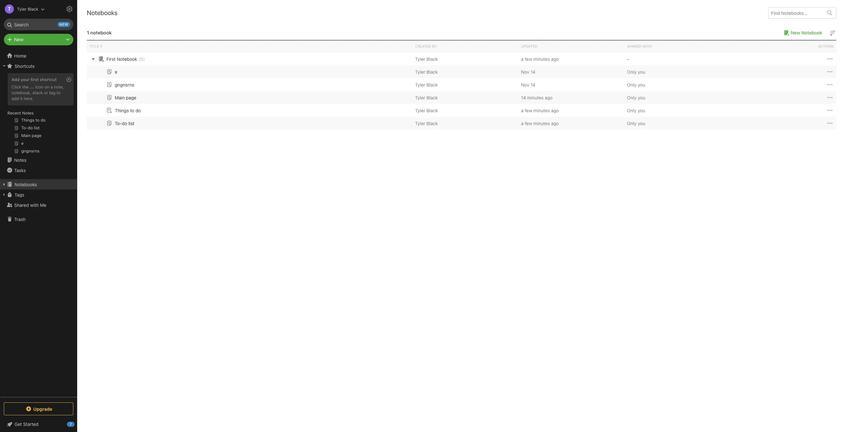 Task type: describe. For each thing, give the bounding box(es) containing it.
tree containing home
[[0, 51, 77, 397]]

few for to-do list
[[525, 120, 532, 126]]

with
[[643, 44, 652, 48]]

black for main page
[[427, 95, 438, 100]]

ago inside the main page row
[[545, 95, 553, 100]]

14 minutes ago
[[521, 95, 553, 100]]

main page 3 element
[[115, 95, 136, 100]]

tyler black for gngnsrns
[[415, 82, 438, 87]]

tyler for e
[[415, 69, 426, 74]]

only you for page
[[627, 95, 646, 100]]

first
[[31, 77, 39, 82]]

tasks
[[14, 167, 26, 173]]

to inside "button"
[[130, 108, 134, 113]]

to-do list row
[[87, 117, 837, 130]]

notebooks element
[[77, 0, 847, 432]]

gngnsrns
[[115, 82, 134, 87]]

tyler black for main page
[[415, 95, 438, 100]]

title button
[[87, 41, 413, 52]]

get started
[[14, 422, 38, 427]]

to-do list 5 element
[[115, 120, 135, 126]]

updated button
[[519, 41, 625, 52]]

new for new notebook
[[791, 30, 801, 35]]

14 inside the main page row
[[521, 95, 526, 100]]

e
[[115, 69, 117, 74]]

get
[[14, 422, 22, 427]]

actions
[[819, 44, 834, 48]]

shortcuts
[[14, 63, 35, 69]]

tyler for things to do
[[415, 108, 426, 113]]

ago for things to do row
[[551, 108, 559, 113]]

home
[[14, 53, 26, 58]]

by
[[432, 44, 437, 48]]

only you inside "gngnsrns" row
[[627, 82, 646, 87]]

14 for e
[[531, 69, 536, 74]]

Find Notebooks… text field
[[769, 8, 824, 18]]

shared with me
[[14, 202, 46, 208]]

main page button
[[106, 94, 136, 101]]

things
[[115, 108, 129, 113]]

with
[[30, 202, 39, 208]]

more actions field inside first notebook row
[[827, 55, 834, 63]]

(
[[139, 56, 140, 62]]

tyler black for e
[[415, 69, 438, 74]]

Search text field
[[8, 19, 69, 30]]

list
[[128, 120, 135, 126]]

nov for gngnsrns
[[521, 82, 530, 87]]

black for gngnsrns
[[427, 82, 438, 87]]

the
[[22, 84, 29, 89]]

minutes inside the main page row
[[527, 95, 544, 100]]

tyler black for to-do list
[[415, 120, 438, 126]]

more actions image for e
[[827, 68, 834, 76]]

minutes for more actions image inside things to do row
[[534, 108, 550, 113]]

to-do list button
[[106, 119, 135, 127]]

tyler inside account field
[[17, 6, 27, 11]]

tyler for gngnsrns
[[415, 82, 426, 87]]

e button
[[106, 68, 117, 76]]

few for things to do
[[525, 108, 532, 113]]

tyler for to-do list
[[415, 120, 426, 126]]

black for things to do
[[427, 108, 438, 113]]

trash
[[14, 216, 26, 222]]

black for e
[[427, 69, 438, 74]]

shared with
[[627, 44, 652, 48]]

...
[[30, 84, 34, 89]]

1
[[87, 30, 89, 35]]

note,
[[54, 84, 64, 89]]

tyler for main page
[[415, 95, 426, 100]]

created by
[[415, 44, 437, 48]]

click the ...
[[12, 84, 34, 89]]

shared with me link
[[0, 200, 77, 210]]

created
[[415, 44, 431, 48]]

–
[[627, 56, 630, 62]]

more actions image for main page
[[827, 94, 834, 101]]

you inside e row
[[638, 69, 646, 74]]

only for page
[[627, 95, 637, 100]]

sort options image
[[829, 29, 837, 37]]

row group inside "notebooks" element
[[87, 52, 837, 130]]

updated
[[521, 44, 538, 48]]

notebooks inside "notebooks" element
[[87, 9, 118, 16]]

gngnsrns 2 element
[[115, 82, 134, 87]]

only you for do
[[627, 120, 646, 126]]

things to do
[[115, 108, 141, 113]]

notes link
[[0, 155, 77, 165]]

stack
[[32, 90, 43, 95]]

recent notes
[[7, 110, 34, 116]]

only you inside e row
[[627, 69, 646, 74]]

ago for first notebook row
[[551, 56, 559, 62]]

here.
[[24, 96, 34, 101]]

to inside icon on a note, notebook, stack or tag to add it here.
[[57, 90, 61, 95]]

new button
[[4, 34, 73, 45]]

shortcuts button
[[0, 61, 77, 71]]

tasks button
[[0, 165, 77, 175]]

first
[[107, 56, 116, 62]]

it
[[20, 96, 23, 101]]

notebook for new
[[802, 30, 823, 35]]

black inside account field
[[28, 6, 38, 11]]

group inside tree
[[0, 71, 77, 157]]

add your first shortcut
[[12, 77, 57, 82]]

more actions image inside first notebook row
[[827, 55, 834, 63]]

notebook,
[[12, 90, 31, 95]]

add
[[12, 96, 19, 101]]

you for do
[[638, 120, 646, 126]]

shared with button
[[625, 41, 731, 52]]

shared
[[14, 202, 29, 208]]

only for do
[[627, 120, 637, 126]]

1 notebook
[[87, 30, 112, 35]]

do inside to-do list button
[[122, 120, 127, 126]]

created by button
[[413, 41, 519, 52]]

tags button
[[0, 190, 77, 200]]

1 vertical spatial notes
[[14, 157, 26, 163]]

first notebook ( 5 )
[[107, 56, 145, 62]]

new notebook button
[[782, 29, 823, 37]]

notebooks inside notebooks link
[[14, 182, 37, 187]]

arrow image
[[89, 55, 97, 63]]

a for things to do row
[[521, 108, 524, 113]]

things to do 4 element
[[115, 108, 141, 113]]

main
[[115, 95, 125, 100]]

e row
[[87, 65, 837, 78]]



Task type: vqa. For each thing, say whether or not it's contained in the screenshot.


Task type: locate. For each thing, give the bounding box(es) containing it.
main page row
[[87, 91, 837, 104]]

a few minutes ago inside things to do row
[[521, 108, 559, 113]]

2 vertical spatial more actions image
[[827, 119, 834, 127]]

started
[[23, 422, 38, 427]]

expand notebooks image
[[2, 182, 7, 187]]

gngnsrns button
[[106, 81, 134, 88]]

black inside the to-do list row
[[427, 120, 438, 126]]

a inside first notebook row
[[521, 56, 524, 62]]

new for new
[[14, 37, 23, 42]]

row group containing first notebook
[[87, 52, 837, 130]]

0 vertical spatial 14
[[531, 69, 536, 74]]

notes
[[22, 110, 34, 116], [14, 157, 26, 163]]

notebook inside row
[[117, 56, 137, 62]]

nov inside e row
[[521, 69, 530, 74]]

3 you from the top
[[638, 95, 646, 100]]

2 few from the top
[[525, 108, 532, 113]]

ago inside things to do row
[[551, 108, 559, 113]]

ago inside the to-do list row
[[551, 120, 559, 126]]

more actions image for gngnsrns
[[827, 81, 834, 89]]

2 vertical spatial a few minutes ago
[[521, 120, 559, 126]]

you inside "gngnsrns" row
[[638, 82, 646, 87]]

only you for to
[[627, 108, 646, 113]]

home link
[[0, 51, 77, 61]]

a inside icon on a note, notebook, stack or tag to add it here.
[[51, 84, 53, 89]]

notebook left (
[[117, 56, 137, 62]]

3 more actions image from the top
[[827, 119, 834, 127]]

only you inside the main page row
[[627, 95, 646, 100]]

minutes inside first notebook row
[[534, 56, 550, 62]]

black
[[28, 6, 38, 11], [427, 56, 438, 62], [427, 69, 438, 74], [427, 82, 438, 87], [427, 95, 438, 100], [427, 108, 438, 113], [427, 120, 438, 126]]

minutes
[[534, 56, 550, 62], [527, 95, 544, 100], [534, 108, 550, 113], [534, 120, 550, 126]]

14 inside "gngnsrns" row
[[531, 82, 536, 87]]

things to do button
[[106, 107, 141, 114]]

3 a few minutes ago from the top
[[521, 120, 559, 126]]

do down "page"
[[136, 108, 141, 113]]

upgrade
[[33, 406, 52, 412]]

notebook
[[90, 30, 112, 35]]

tyler black inside account field
[[17, 6, 38, 11]]

black inside the main page row
[[427, 95, 438, 100]]

1 nov from the top
[[521, 69, 530, 74]]

4 more actions field from the top
[[827, 94, 834, 101]]

tyler black inside first notebook row
[[415, 56, 438, 62]]

title
[[89, 44, 99, 48]]

more actions field inside things to do row
[[827, 106, 834, 114]]

1 vertical spatial 14
[[531, 82, 536, 87]]

3 more actions field from the top
[[827, 81, 834, 89]]

1 few from the top
[[525, 56, 532, 62]]

add
[[12, 77, 20, 82]]

tyler inside the main page row
[[415, 95, 426, 100]]

to
[[57, 90, 61, 95], [130, 108, 134, 113]]

5 only you from the top
[[627, 120, 646, 126]]

tyler inside the to-do list row
[[415, 120, 426, 126]]

black inside first notebook row
[[427, 56, 438, 62]]

More actions field
[[827, 55, 834, 63], [827, 68, 834, 76], [827, 81, 834, 89], [827, 94, 834, 101], [827, 106, 834, 114], [827, 119, 834, 127]]

nov 14 inside "gngnsrns" row
[[521, 82, 536, 87]]

tyler black inside "gngnsrns" row
[[415, 82, 438, 87]]

new up actions button
[[791, 30, 801, 35]]

few
[[525, 56, 532, 62], [525, 108, 532, 113], [525, 120, 532, 126]]

new
[[59, 22, 68, 26]]

only inside e row
[[627, 69, 637, 74]]

tyler black inside the main page row
[[415, 95, 438, 100]]

5 you from the top
[[638, 120, 646, 126]]

only for to
[[627, 108, 637, 113]]

new notebook
[[791, 30, 823, 35]]

notebook for first
[[117, 56, 137, 62]]

4 only from the top
[[627, 108, 637, 113]]

1 horizontal spatial notebook
[[802, 30, 823, 35]]

a for first notebook row
[[521, 56, 524, 62]]

to-
[[115, 120, 122, 126]]

tag
[[49, 90, 55, 95]]

14
[[531, 69, 536, 74], [531, 82, 536, 87], [521, 95, 526, 100]]

group containing add your first shortcut
[[0, 71, 77, 157]]

0 vertical spatial nov
[[521, 69, 530, 74]]

more actions image
[[827, 55, 834, 63], [827, 94, 834, 101], [827, 119, 834, 127]]

3 few from the top
[[525, 120, 532, 126]]

only inside the to-do list row
[[627, 120, 637, 126]]

to-do list
[[115, 120, 135, 126]]

a few minutes ago
[[521, 56, 559, 62], [521, 108, 559, 113], [521, 120, 559, 126]]

more actions field for main page
[[827, 94, 834, 101]]

ago inside first notebook row
[[551, 56, 559, 62]]

2 more actions image from the top
[[827, 94, 834, 101]]

things to do row
[[87, 104, 837, 117]]

1 vertical spatial more actions image
[[827, 94, 834, 101]]

0 vertical spatial a few minutes ago
[[521, 56, 559, 62]]

group
[[0, 71, 77, 157]]

only inside things to do row
[[627, 108, 637, 113]]

2 only you from the top
[[627, 82, 646, 87]]

to down the note,
[[57, 90, 61, 95]]

nov 14 for gngnsrns
[[521, 82, 536, 87]]

a few minutes ago inside the to-do list row
[[521, 120, 559, 126]]

tyler inside first notebook row
[[415, 56, 426, 62]]

5
[[140, 56, 143, 62]]

black inside "gngnsrns" row
[[427, 82, 438, 87]]

only you inside the to-do list row
[[627, 120, 646, 126]]

more actions field inside the main page row
[[827, 94, 834, 101]]

a inside the to-do list row
[[521, 120, 524, 126]]

2 more actions field from the top
[[827, 68, 834, 76]]

you inside the main page row
[[638, 95, 646, 100]]

minutes inside the to-do list row
[[534, 120, 550, 126]]

more actions field for e
[[827, 68, 834, 76]]

notebooks up the notebook
[[87, 9, 118, 16]]

Sort field
[[829, 29, 837, 37]]

14 inside e row
[[531, 69, 536, 74]]

1 more actions field from the top
[[827, 55, 834, 63]]

tree
[[0, 51, 77, 397]]

0 vertical spatial to
[[57, 90, 61, 95]]

3 only from the top
[[627, 95, 637, 100]]

1 you from the top
[[638, 69, 646, 74]]

2 a few minutes ago from the top
[[521, 108, 559, 113]]

you inside things to do row
[[638, 108, 646, 113]]

new
[[791, 30, 801, 35], [14, 37, 23, 42]]

only inside "gngnsrns" row
[[627, 82, 637, 87]]

notebook inside button
[[802, 30, 823, 35]]

black inside e row
[[427, 69, 438, 74]]

shared
[[627, 44, 642, 48]]

a
[[521, 56, 524, 62], [51, 84, 53, 89], [521, 108, 524, 113], [521, 120, 524, 126]]

settings image
[[66, 5, 73, 13]]

nov for e
[[521, 69, 530, 74]]

2 nov from the top
[[521, 82, 530, 87]]

nov up 14 minutes ago at the right
[[521, 82, 530, 87]]

few inside things to do row
[[525, 108, 532, 113]]

notebooks
[[87, 9, 118, 16], [14, 182, 37, 187]]

1 a few minutes ago from the top
[[521, 56, 559, 62]]

icon
[[35, 84, 43, 89]]

me
[[40, 202, 46, 208]]

few inside the to-do list row
[[525, 120, 532, 126]]

1 vertical spatial more actions image
[[827, 81, 834, 89]]

2 you from the top
[[638, 82, 646, 87]]

new inside new notebook button
[[791, 30, 801, 35]]

more actions image inside things to do row
[[827, 107, 834, 114]]

4 only you from the top
[[627, 108, 646, 113]]

do left list on the top of page
[[122, 120, 127, 126]]

5 more actions field from the top
[[827, 106, 834, 114]]

tags
[[14, 192, 24, 197]]

tyler black inside the to-do list row
[[415, 120, 438, 126]]

1 horizontal spatial to
[[130, 108, 134, 113]]

more actions image for things to do
[[827, 107, 834, 114]]

to right things
[[130, 108, 134, 113]]

1 more actions image from the top
[[827, 68, 834, 76]]

more actions image
[[827, 68, 834, 76], [827, 81, 834, 89], [827, 107, 834, 114]]

more actions field inside the to-do list row
[[827, 119, 834, 127]]

more actions image inside "gngnsrns" row
[[827, 81, 834, 89]]

e 1 element
[[115, 69, 117, 74]]

tyler black for things to do
[[415, 108, 438, 113]]

1 nov 14 from the top
[[521, 69, 536, 74]]

minutes inside things to do row
[[534, 108, 550, 113]]

1 vertical spatial a few minutes ago
[[521, 108, 559, 113]]

trash link
[[0, 214, 77, 224]]

only you inside things to do row
[[627, 108, 646, 113]]

0 vertical spatial more actions image
[[827, 55, 834, 63]]

3 only you from the top
[[627, 95, 646, 100]]

upgrade button
[[4, 403, 73, 415]]

nov 14 down updated
[[521, 69, 536, 74]]

a inside things to do row
[[521, 108, 524, 113]]

few inside first notebook row
[[525, 56, 532, 62]]

new search field
[[8, 19, 70, 30]]

1 vertical spatial nov 14
[[521, 82, 536, 87]]

tyler
[[17, 6, 27, 11], [415, 56, 426, 62], [415, 69, 426, 74], [415, 82, 426, 87], [415, 95, 426, 100], [415, 108, 426, 113], [415, 120, 426, 126]]

more actions field inside e row
[[827, 68, 834, 76]]

only
[[627, 69, 637, 74], [627, 82, 637, 87], [627, 95, 637, 100], [627, 108, 637, 113], [627, 120, 637, 126]]

1 horizontal spatial do
[[136, 108, 141, 113]]

notebook up actions
[[802, 30, 823, 35]]

)
[[143, 56, 145, 62]]

0 horizontal spatial notebooks
[[14, 182, 37, 187]]

1 vertical spatial do
[[122, 120, 127, 126]]

3 more actions image from the top
[[827, 107, 834, 114]]

you for page
[[638, 95, 646, 100]]

1 vertical spatial notebook
[[117, 56, 137, 62]]

1 vertical spatial nov
[[521, 82, 530, 87]]

4 you from the top
[[638, 108, 646, 113]]

1 only from the top
[[627, 69, 637, 74]]

new inside new popup button
[[14, 37, 23, 42]]

2 vertical spatial 14
[[521, 95, 526, 100]]

2 nov 14 from the top
[[521, 82, 536, 87]]

a few minutes ago inside first notebook row
[[521, 56, 559, 62]]

a for the to-do list row
[[521, 120, 524, 126]]

7
[[70, 422, 72, 426]]

a few minutes ago for to-do list
[[521, 120, 559, 126]]

6 more actions field from the top
[[827, 119, 834, 127]]

your
[[21, 77, 30, 82]]

1 vertical spatial to
[[130, 108, 134, 113]]

0 vertical spatial more actions image
[[827, 68, 834, 76]]

actions button
[[731, 41, 837, 52]]

2 vertical spatial more actions image
[[827, 107, 834, 114]]

more actions image for to-do list
[[827, 119, 834, 127]]

more actions image inside the main page row
[[827, 94, 834, 101]]

14 for gngnsrns
[[531, 82, 536, 87]]

nov inside "gngnsrns" row
[[521, 82, 530, 87]]

do
[[136, 108, 141, 113], [122, 120, 127, 126]]

you for to
[[638, 108, 646, 113]]

nov 14
[[521, 69, 536, 74], [521, 82, 536, 87]]

tyler inside e row
[[415, 69, 426, 74]]

a few minutes ago for things to do
[[521, 108, 559, 113]]

tyler inside things to do row
[[415, 108, 426, 113]]

click
[[12, 84, 21, 89]]

only you
[[627, 69, 646, 74], [627, 82, 646, 87], [627, 95, 646, 100], [627, 108, 646, 113], [627, 120, 646, 126]]

1 vertical spatial new
[[14, 37, 23, 42]]

0 vertical spatial new
[[791, 30, 801, 35]]

more actions field for to-do list
[[827, 119, 834, 127]]

1 horizontal spatial notebooks
[[87, 9, 118, 16]]

or
[[44, 90, 48, 95]]

nov
[[521, 69, 530, 74], [521, 82, 530, 87]]

row group
[[87, 52, 837, 130]]

0 vertical spatial nov 14
[[521, 69, 536, 74]]

0 vertical spatial do
[[136, 108, 141, 113]]

notebook
[[802, 30, 823, 35], [117, 56, 137, 62]]

tyler black inside things to do row
[[415, 108, 438, 113]]

first notebook row
[[87, 52, 837, 65]]

0 horizontal spatial new
[[14, 37, 23, 42]]

do inside things to do "button"
[[136, 108, 141, 113]]

more actions field inside "gngnsrns" row
[[827, 81, 834, 89]]

notes up tasks
[[14, 157, 26, 163]]

you inside the to-do list row
[[638, 120, 646, 126]]

notebooks up tags
[[14, 182, 37, 187]]

more actions image inside the to-do list row
[[827, 119, 834, 127]]

0 horizontal spatial notebook
[[117, 56, 137, 62]]

nov 14 up 14 minutes ago at the right
[[521, 82, 536, 87]]

expand tags image
[[2, 192, 7, 197]]

2 more actions image from the top
[[827, 81, 834, 89]]

2 vertical spatial few
[[525, 120, 532, 126]]

on
[[45, 84, 49, 89]]

tyler inside "gngnsrns" row
[[415, 82, 426, 87]]

0 vertical spatial few
[[525, 56, 532, 62]]

more actions image inside e row
[[827, 68, 834, 76]]

0 vertical spatial notes
[[22, 110, 34, 116]]

nov down updated
[[521, 69, 530, 74]]

icon on a note, notebook, stack or tag to add it here.
[[12, 84, 64, 101]]

Account field
[[0, 3, 45, 15]]

ago
[[551, 56, 559, 62], [545, 95, 553, 100], [551, 108, 559, 113], [551, 120, 559, 126]]

1 vertical spatial notebooks
[[14, 182, 37, 187]]

more actions field for gngnsrns
[[827, 81, 834, 89]]

nov 14 inside e row
[[521, 69, 536, 74]]

5 only from the top
[[627, 120, 637, 126]]

shortcut
[[40, 77, 57, 82]]

ago for the to-do list row
[[551, 120, 559, 126]]

0 vertical spatial notebooks
[[87, 9, 118, 16]]

1 vertical spatial few
[[525, 108, 532, 113]]

0 horizontal spatial to
[[57, 90, 61, 95]]

minutes for more actions icon inside first notebook row
[[534, 56, 550, 62]]

1 more actions image from the top
[[827, 55, 834, 63]]

tyler black inside e row
[[415, 69, 438, 74]]

minutes for more actions icon within the to-do list row
[[534, 120, 550, 126]]

0 horizontal spatial do
[[122, 120, 127, 126]]

Help and Learning task checklist field
[[0, 419, 77, 430]]

0 vertical spatial notebook
[[802, 30, 823, 35]]

main page
[[115, 95, 136, 100]]

click to collapse image
[[75, 420, 80, 428]]

you
[[638, 69, 646, 74], [638, 82, 646, 87], [638, 95, 646, 100], [638, 108, 646, 113], [638, 120, 646, 126]]

1 horizontal spatial new
[[791, 30, 801, 35]]

new up home
[[14, 37, 23, 42]]

more actions field for things to do
[[827, 106, 834, 114]]

black inside things to do row
[[427, 108, 438, 113]]

notes right recent
[[22, 110, 34, 116]]

only inside the main page row
[[627, 95, 637, 100]]

2 only from the top
[[627, 82, 637, 87]]

page
[[126, 95, 136, 100]]

nov 14 for e
[[521, 69, 536, 74]]

recent
[[7, 110, 21, 116]]

gngnsrns row
[[87, 78, 837, 91]]

black for to-do list
[[427, 120, 438, 126]]

notebooks link
[[0, 179, 77, 190]]

1 only you from the top
[[627, 69, 646, 74]]



